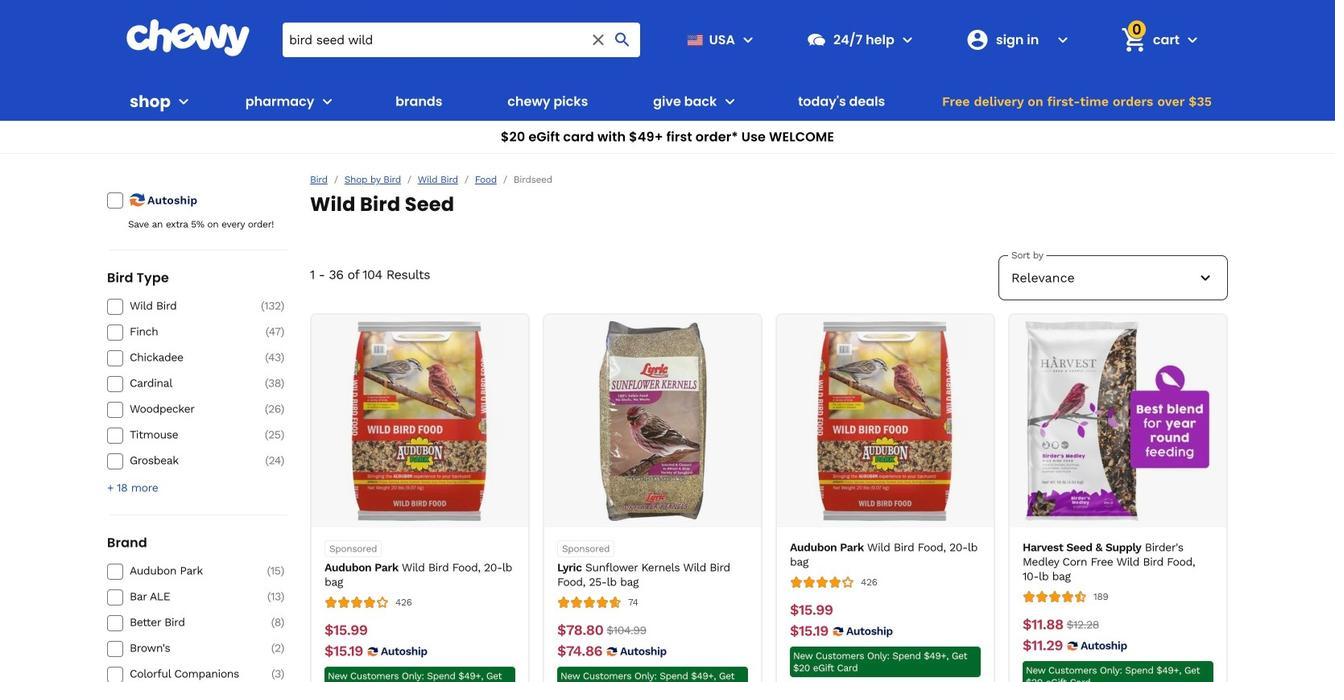 Task type: locate. For each thing, give the bounding box(es) containing it.
menu image
[[739, 30, 758, 49], [174, 92, 193, 111]]

1 horizontal spatial audubon park wild bird food, 20-lb bag image
[[786, 321, 986, 521]]

menu image down 'chewy home' image
[[174, 92, 193, 111]]

None text field
[[790, 602, 833, 620], [1023, 616, 1064, 634], [325, 622, 368, 640], [790, 623, 829, 641], [558, 643, 603, 661], [790, 602, 833, 620], [1023, 616, 1064, 634], [325, 622, 368, 640], [790, 623, 829, 641], [558, 643, 603, 661]]

audubon park wild bird food, 20-lb bag image
[[320, 321, 520, 521], [786, 321, 986, 521]]

lyric sunflower kernels wild bird food, 25-lb bag image
[[553, 321, 753, 521]]

0 horizontal spatial menu image
[[174, 92, 193, 111]]

items image
[[1120, 26, 1148, 54]]

0 vertical spatial menu image
[[739, 30, 758, 49]]

cart menu image
[[1183, 30, 1203, 49]]

0 horizontal spatial audubon park wild bird food, 20-lb bag image
[[320, 321, 520, 521]]

delete search image
[[589, 30, 608, 49]]

1 audubon park wild bird food, 20-lb bag image from the left
[[320, 321, 520, 521]]

pharmacy menu image
[[318, 92, 337, 111]]

harvest seed & supply birder's medley corn free wild bird food, 10-lb bag image
[[1019, 321, 1219, 521]]

menu image up 'give back menu' icon
[[739, 30, 758, 49]]

None text field
[[1067, 616, 1100, 634], [558, 622, 604, 640], [607, 622, 647, 640], [1023, 637, 1063, 655], [325, 643, 363, 661], [1067, 616, 1100, 634], [558, 622, 604, 640], [607, 622, 647, 640], [1023, 637, 1063, 655], [325, 643, 363, 661]]

1 horizontal spatial menu image
[[739, 30, 758, 49]]

1 vertical spatial menu image
[[174, 92, 193, 111]]



Task type: vqa. For each thing, say whether or not it's contained in the screenshot.
Delete Search "image"
yes



Task type: describe. For each thing, give the bounding box(es) containing it.
Search text field
[[283, 22, 640, 57]]

submit search image
[[613, 30, 632, 49]]

Product search field
[[283, 22, 640, 57]]

2 audubon park wild bird food, 20-lb bag image from the left
[[786, 321, 986, 521]]

chewy support image
[[806, 29, 827, 50]]

chewy home image
[[126, 19, 251, 56]]

give back menu image
[[721, 92, 740, 111]]

help menu image
[[898, 30, 918, 49]]

account menu image
[[1054, 30, 1073, 49]]

site banner
[[0, 0, 1336, 154]]



